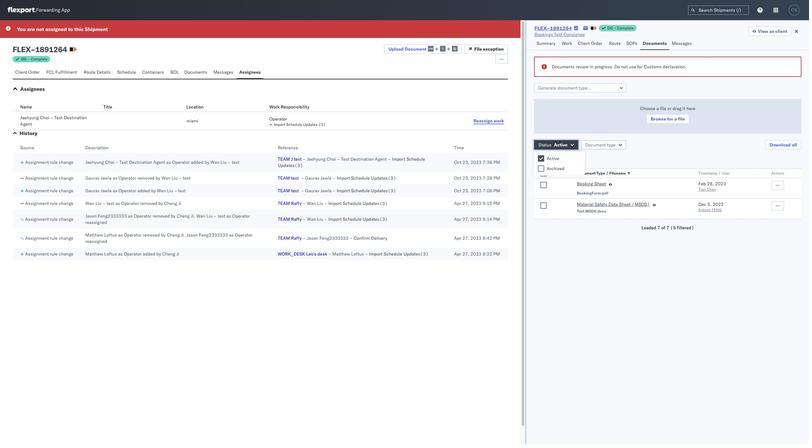 Task type: vqa. For each thing, say whether or not it's contained in the screenshot.
bottom reassigned
yes



Task type: locate. For each thing, give the bounding box(es) containing it.
jaehyung down name
[[20, 115, 39, 121]]

2 team test - gaurav jawla - import schedule updates(3) from the top
[[278, 188, 396, 194]]

0 horizontal spatial dg
[[21, 57, 27, 61]]

1 team raffy - wan liu - import schedule updates(3) from the top
[[278, 201, 388, 206]]

oct down time
[[455, 159, 462, 165]]

cheng up matthew loftus as operator removed by cheng ji. jason feng2333333 as operator reassigned
[[177, 213, 190, 219]]

messages for top messages button
[[673, 40, 693, 46]]

0 vertical spatial for
[[638, 64, 643, 70]]

order left route button
[[592, 40, 603, 46]]

schedule button
[[115, 66, 140, 79]]

browse
[[651, 116, 667, 122]]

assignment rule change for gaurav jawla as operator added by wan liu - test
[[25, 188, 73, 194]]

1 horizontal spatial agent
[[153, 159, 165, 165]]

0 horizontal spatial choi
[[40, 115, 49, 121]]

removed inside jason feng2333333 as operator removed by cheng ji. wan liu - test as operator reassigned
[[153, 213, 170, 219]]

1 horizontal spatial messages
[[673, 40, 693, 46]]

removed inside matthew loftus as operator removed by cheng ji. jason feng2333333 as operator reassigned
[[143, 232, 160, 238]]

1 horizontal spatial for
[[668, 116, 674, 122]]

cheng down jason feng2333333 as operator removed by cheng ji. wan liu - test as operator reassigned
[[167, 232, 180, 238]]

operator
[[270, 116, 287, 122], [172, 159, 190, 165], [119, 175, 136, 181], [119, 188, 136, 194], [121, 201, 139, 206], [134, 213, 152, 219], [232, 213, 250, 219], [124, 232, 142, 238], [235, 232, 253, 238], [124, 251, 142, 257]]

a right the choose
[[657, 106, 660, 111]]

history
[[20, 130, 37, 136]]

team raffy - wan liu - import schedule updates(3) for apr 27, 2023 9:14 pm
[[278, 216, 388, 222]]

reassign work
[[474, 118, 505, 124]]

2023 left 9:14
[[471, 216, 482, 222]]

4 rule from the top
[[50, 201, 58, 206]]

active up archived
[[547, 156, 560, 161]]

desk
[[318, 251, 327, 257]]

1 horizontal spatial client order
[[579, 40, 603, 46]]

dg down flex
[[21, 57, 27, 61]]

2023 left 8:42
[[471, 235, 482, 241]]

0 horizontal spatial work
[[270, 104, 280, 110]]

6 assignment rule change from the top
[[25, 235, 73, 241]]

0 horizontal spatial messages button
[[211, 66, 237, 79]]

2 / from the left
[[719, 171, 721, 176]]

2023 right 28,
[[716, 181, 727, 187]]

booking sheet link
[[577, 181, 607, 188]]

team for jaehyung choi - test destination agent as operator added by wan liu - test
[[278, 156, 290, 162]]

1 vertical spatial oct
[[455, 175, 462, 181]]

apr down the oct 23, 2023 7:06 pm
[[455, 201, 462, 206]]

1 horizontal spatial client
[[579, 40, 590, 46]]

5,
[[708, 202, 712, 207]]

1 team from the top
[[278, 156, 290, 162]]

matthew inside matthew loftus as operator removed by cheng ji. jason feng2333333 as operator reassigned
[[85, 232, 103, 238]]

apr down apr 27, 2023 9:15 pm
[[455, 216, 462, 222]]

test inside jaehyung choi - test destination agent
[[54, 115, 63, 121]]

route left details
[[84, 69, 96, 75]]

0 horizontal spatial jaehyung
[[20, 115, 39, 121]]

ji. for wan
[[191, 213, 195, 219]]

type
[[608, 142, 616, 148]]

gaurav jawla as operator removed by wan liu - test
[[85, 175, 191, 181]]

team for gaurav jawla as operator removed by wan liu - test
[[278, 175, 290, 181]]

0 horizontal spatial complete
[[31, 57, 48, 61]]

by
[[205, 159, 210, 165], [156, 175, 161, 181], [151, 188, 156, 194], [158, 201, 163, 206], [171, 213, 176, 219], [161, 232, 166, 238], [157, 251, 161, 257]]

0 vertical spatial oct
[[455, 159, 462, 165]]

route for route details
[[84, 69, 96, 75]]

2 team raffy - wan liu - import schedule updates(3) from the top
[[278, 216, 388, 222]]

0 vertical spatial complete
[[618, 26, 634, 30]]

by inside matthew loftus as operator removed by cheng ji. jason feng2333333 as operator reassigned
[[161, 232, 166, 238]]

document
[[405, 46, 427, 52], [586, 142, 606, 148], [577, 171, 596, 176]]

work down consignee at the right
[[562, 40, 573, 46]]

by for gaurav jawla as operator removed by wan liu - test
[[156, 175, 161, 181]]

2 vertical spatial added
[[143, 251, 155, 257]]

sops
[[627, 40, 638, 46]]

browse for a file
[[651, 116, 686, 122]]

document left type
[[586, 142, 606, 148]]

1 horizontal spatial dg - complete
[[608, 26, 634, 30]]

0 horizontal spatial assignees
[[20, 86, 45, 92]]

cheng for jason feng2333333 as operator removed by cheng ji. wan liu - test as operator reassigned
[[177, 213, 190, 219]]

1 team test - gaurav jawla - import schedule updates(3) from the top
[[278, 175, 396, 181]]

rule for matthew loftus as operator added by cheng ji
[[50, 251, 58, 257]]

1 horizontal spatial feng2333333
[[199, 232, 228, 238]]

5 change from the top
[[59, 216, 73, 222]]

5 team from the top
[[278, 216, 290, 222]]

pm right 7:06
[[494, 188, 501, 194]]

0 vertical spatial 23,
[[463, 159, 470, 165]]

client order for leftmost "client order" button
[[15, 69, 40, 75]]

1 27, from the top
[[463, 201, 470, 206]]

client down flex
[[15, 69, 27, 75]]

3 27, from the top
[[463, 235, 470, 241]]

jaehyung inside jaehyung choi - test destination agent
[[20, 115, 39, 121]]

os
[[792, 8, 798, 12]]

2 oct from the top
[[455, 175, 462, 181]]

4 apr from the top
[[455, 251, 462, 257]]

1 horizontal spatial /
[[719, 171, 721, 176]]

team raffy - wan liu - import schedule updates(3)
[[278, 201, 388, 206], [278, 216, 388, 222]]

removed up matthew loftus as operator removed by cheng ji. jason feng2333333 as operator reassigned
[[153, 213, 170, 219]]

work inside work "button"
[[562, 40, 573, 46]]

1 vertical spatial document
[[586, 142, 606, 148]]

2 assignment rule change from the top
[[25, 175, 73, 181]]

0 horizontal spatial a
[[657, 106, 660, 111]]

pm right 9:14
[[494, 216, 500, 222]]

1 reassigned from the top
[[85, 220, 107, 225]]

0 horizontal spatial destination
[[64, 115, 87, 121]]

fcl fulfillment button
[[44, 66, 81, 79]]

1 vertical spatial work
[[270, 104, 280, 110]]

3 team from the top
[[278, 188, 290, 194]]

1 vertical spatial messages
[[214, 69, 234, 75]]

uploaded
[[535, 156, 555, 162]]

jaehyung for jaehyung choi - test destination agent
[[20, 115, 39, 121]]

0 vertical spatial messages
[[673, 40, 693, 46]]

work responsibility
[[270, 104, 310, 110]]

pm right 8:42
[[494, 235, 500, 241]]

work left the responsibility
[[270, 104, 280, 110]]

not right are
[[36, 26, 44, 32]]

client
[[579, 40, 590, 46], [15, 69, 27, 75]]

review
[[576, 64, 589, 70]]

destination for jaehyung choi - test destination agent
[[64, 115, 87, 121]]

rule for jaehyung choi - test destination agent as operator added by wan liu - test
[[50, 159, 58, 165]]

7 change from the top
[[59, 251, 73, 257]]

7 assignment from the top
[[25, 251, 49, 257]]

1 vertical spatial reassigned
[[85, 239, 107, 244]]

0 horizontal spatial client order button
[[13, 66, 44, 79]]

2 vertical spatial oct
[[455, 188, 462, 194]]

1 23, from the top
[[463, 159, 470, 165]]

2023 for 9:15
[[471, 201, 482, 206]]

dg - complete down "flex - 1891264"
[[21, 57, 48, 61]]

/
[[607, 171, 609, 176], [719, 171, 721, 176]]

in
[[590, 64, 594, 70]]

apr for apr 27, 2023 8:22 pm
[[455, 251, 462, 257]]

oct for oct 23, 2023 7:36 pm
[[455, 159, 462, 165]]

1 horizontal spatial not
[[622, 64, 628, 70]]

apr 27, 2023 8:22 pm
[[455, 251, 500, 257]]

liu
[[221, 159, 227, 165], [172, 175, 178, 181], [167, 188, 173, 194], [96, 201, 102, 206], [317, 201, 323, 206], [207, 213, 213, 219], [317, 216, 323, 222]]

jaehyung down description
[[85, 159, 104, 165]]

import
[[274, 122, 285, 127], [392, 156, 406, 162], [337, 175, 350, 181], [337, 188, 350, 194], [329, 201, 342, 206], [329, 216, 342, 222], [370, 251, 383, 257]]

confirm
[[354, 235, 370, 241]]

assignment rule change for matthew loftus as operator removed by cheng ji. jason feng2333333 as operator reassigned
[[25, 235, 73, 241]]

pm for apr 27, 2023 9:14 pm
[[494, 216, 500, 222]]

ji. inside jason feng2333333 as operator removed by cheng ji. wan liu - test as operator reassigned
[[191, 213, 195, 219]]

23, for oct 23, 2023 7:36 pm
[[463, 159, 470, 165]]

ji. inside matthew loftus as operator removed by cheng ji. jason feng2333333 as operator reassigned
[[181, 232, 185, 238]]

1 horizontal spatial sheet
[[620, 202, 631, 207]]

- inside jason feng2333333 as operator removed by cheng ji. wan liu - test as operator reassigned
[[214, 213, 217, 219]]

work_desk leo's desk - matthew loftus - import schedule updates(3)
[[278, 251, 429, 257]]

1 vertical spatial a
[[675, 116, 678, 122]]

active
[[555, 142, 568, 148], [547, 156, 560, 161]]

documents button right bol at the left top of page
[[182, 66, 211, 79]]

cheng down matthew loftus as operator removed by cheng ji. jason feng2333333 as operator reassigned
[[162, 251, 175, 257]]

pm for apr 27, 2023 9:15 pm
[[494, 201, 500, 206]]

7:06
[[483, 188, 493, 194]]

team for wan liu - test as operator removed by cheng ji
[[278, 201, 290, 206]]

0 vertical spatial order
[[592, 40, 603, 46]]

23, up apr 27, 2023 9:15 pm
[[463, 188, 470, 194]]

5 assignment rule change from the top
[[25, 216, 73, 222]]

7
[[570, 156, 573, 162], [658, 225, 661, 231], [667, 225, 670, 231]]

pm right the 8:22
[[494, 251, 500, 257]]

23, down time
[[463, 159, 470, 165]]

3 assignment rule change from the top
[[25, 188, 73, 194]]

assignment for matthew loftus as operator removed by cheng ji. jason feng2333333 as operator reassigned
[[25, 235, 49, 241]]

ji down matthew loftus as operator removed by cheng ji. jason feng2333333 as operator reassigned
[[177, 251, 179, 257]]

2 raffy from the top
[[291, 216, 302, 222]]

test
[[555, 32, 563, 37], [54, 115, 63, 121], [341, 156, 350, 162], [120, 159, 128, 165], [577, 209, 585, 214]]

6 change from the top
[[59, 235, 73, 241]]

0 horizontal spatial documents button
[[182, 66, 211, 79]]

document type / filename button
[[576, 170, 686, 176]]

cheng inside matthew loftus as operator removed by cheng ji. jason feng2333333 as operator reassigned
[[167, 232, 180, 238]]

file inside button
[[679, 116, 686, 122]]

9:14
[[483, 216, 493, 222]]

0 vertical spatial dg
[[608, 26, 613, 30]]

1 vertical spatial file
[[679, 116, 686, 122]]

2023 for 7:28
[[471, 175, 482, 181]]

file down it
[[679, 116, 686, 122]]

3 rule from the top
[[50, 188, 58, 194]]

2 horizontal spatial documents
[[643, 40, 668, 46]]

1 vertical spatial client order
[[15, 69, 40, 75]]

matthew loftus as operator removed by cheng ji. jason feng2333333 as operator reassigned
[[85, 232, 253, 244]]

documents right sops button
[[643, 40, 668, 46]]

1 vertical spatial 1891264
[[35, 45, 67, 54]]

2023 for 7:06
[[471, 188, 482, 194]]

raffy for operator
[[291, 235, 302, 241]]

import schedule updates(3)
[[278, 156, 426, 168]]

/ right type
[[607, 171, 609, 176]]

1 vertical spatial route
[[84, 69, 96, 75]]

schedule inside button
[[117, 69, 136, 75]]

active up files
[[555, 142, 568, 148]]

1 horizontal spatial file
[[679, 116, 686, 122]]

6 team from the top
[[278, 235, 290, 241]]

agent for jaehyung choi - test destination agent as operator added by wan liu - test
[[153, 159, 165, 165]]

apr down apr 27, 2023 8:42 pm
[[455, 251, 462, 257]]

sheet right data
[[620, 202, 631, 207]]

1 apr from the top
[[455, 201, 462, 206]]

4 27, from the top
[[463, 251, 470, 257]]

1 horizontal spatial choi
[[105, 159, 114, 165]]

complete up 'sops'
[[618, 26, 634, 30]]

change for jason feng2333333 as operator removed by cheng ji. wan liu - test as operator reassigned
[[59, 216, 73, 222]]

0 vertical spatial route
[[610, 40, 621, 46]]

1 horizontal spatial messages button
[[670, 38, 696, 50]]

pm right 7:28
[[494, 175, 501, 181]]

declaration.
[[663, 64, 687, 70]]

1 assignment from the top
[[25, 159, 49, 165]]

2023 for 7:36
[[471, 159, 482, 165]]

1 vertical spatial active
[[547, 156, 560, 161]]

change for gaurav jawla as operator removed by wan liu - test
[[59, 175, 73, 181]]

2023 left 7:28
[[471, 175, 482, 181]]

1 vertical spatial team raffy - wan liu - import schedule updates(3)
[[278, 216, 388, 222]]

team for matthew loftus as operator removed by cheng ji. jason feng2333333 as operator reassigned
[[278, 235, 290, 241]]

27, for apr 27, 2023 9:14 pm
[[463, 216, 470, 222]]

1 horizontal spatial jason
[[187, 232, 198, 238]]

pm
[[494, 159, 501, 165], [494, 175, 501, 181], [494, 188, 501, 194], [494, 201, 500, 206], [494, 216, 500, 222], [494, 235, 500, 241], [494, 251, 500, 257]]

client down consignee at the right
[[579, 40, 590, 46]]

bookings test consignee
[[535, 32, 585, 37]]

oct for oct 23, 2023 7:06 pm
[[455, 188, 462, 194]]

you are not assigned to this shipment
[[17, 26, 108, 32]]

jason feng2333333 as operator removed by cheng ji. wan liu - test as operator reassigned
[[85, 213, 250, 225]]

updates(3) for oct 23, 2023 7:28 pm
[[371, 175, 396, 181]]

5 assignment from the top
[[25, 216, 49, 222]]

0 horizontal spatial jason
[[85, 213, 97, 219]]

removed for jawla
[[138, 175, 155, 181]]

assignees
[[239, 69, 261, 75], [20, 86, 45, 92]]

7:36
[[483, 159, 493, 165]]

0 vertical spatial dg - complete
[[608, 26, 634, 30]]

order left fcl
[[28, 69, 40, 75]]

23, up the oct 23, 2023 7:06 pm
[[463, 175, 470, 181]]

bol
[[171, 69, 179, 75]]

oct up apr 27, 2023 9:15 pm
[[455, 188, 462, 194]]

file exception
[[475, 46, 504, 52]]

by for matthew loftus as operator removed by cheng ji. jason feng2333333 as operator reassigned
[[161, 232, 166, 238]]

0 horizontal spatial route
[[84, 69, 96, 75]]

feng2333333 inside matthew loftus as operator removed by cheng ji. jason feng2333333 as operator reassigned
[[199, 232, 228, 238]]

documents left review
[[552, 64, 575, 70]]

27, down apr 27, 2023 8:42 pm
[[463, 251, 470, 257]]

0 vertical spatial team raffy - wan liu - import schedule updates(3)
[[278, 201, 388, 206]]

messages for messages button to the bottom
[[214, 69, 234, 75]]

rule for gaurav jawla as operator removed by wan liu - test
[[50, 175, 58, 181]]

added for wan
[[138, 188, 150, 194]]

4 change from the top
[[59, 201, 73, 206]]

0 vertical spatial client
[[579, 40, 590, 46]]

0 vertical spatial raffy
[[291, 201, 302, 206]]

7 rule from the top
[[50, 251, 58, 257]]

bol button
[[168, 66, 182, 79]]

8:22
[[483, 251, 493, 257]]

removed up the gaurav jawla as operator added by wan liu - test
[[138, 175, 155, 181]]

cheng for matthew loftus as operator removed by cheng ji. jason feng2333333 as operator reassigned
[[167, 232, 180, 238]]

0 vertical spatial file
[[661, 106, 667, 111]]

None checkbox
[[538, 155, 545, 162]]

3 apr from the top
[[455, 235, 462, 241]]

27, down apr 27, 2023 9:15 pm
[[463, 216, 470, 222]]

(3)
[[319, 122, 326, 127]]

0 vertical spatial ji.
[[191, 213, 195, 219]]

team raffy - wan liu - import schedule updates(3) for apr 27, 2023 9:15 pm
[[278, 201, 388, 206]]

7 right "∙"
[[570, 156, 573, 162]]

2023 for tian
[[716, 181, 727, 187]]

1 oct from the top
[[455, 159, 462, 165]]

updates
[[303, 122, 318, 127]]

2 change from the top
[[59, 175, 73, 181]]

sheet down type
[[595, 181, 607, 187]]

document up booking
[[577, 171, 596, 176]]

dg - complete up route button
[[608, 26, 634, 30]]

oct up the oct 23, 2023 7:06 pm
[[455, 175, 462, 181]]

5 rule from the top
[[50, 216, 58, 222]]

7 right of
[[667, 225, 670, 231]]

1 horizontal spatial assignees
[[239, 69, 261, 75]]

2 rule from the top
[[50, 175, 58, 181]]

client order left fcl
[[15, 69, 40, 75]]

0 horizontal spatial ji.
[[181, 232, 185, 238]]

1891264 up bookings test consignee
[[551, 25, 573, 31]]

1 horizontal spatial documents button
[[641, 38, 670, 50]]

0 vertical spatial client order button
[[576, 38, 607, 50]]

1 vertical spatial client order button
[[13, 66, 44, 79]]

document right "upload"
[[405, 46, 427, 52]]

2023 left 7:06
[[471, 188, 482, 194]]

7 assignment rule change from the top
[[25, 251, 73, 257]]

1 raffy from the top
[[291, 201, 302, 206]]

/ left the user
[[719, 171, 721, 176]]

0 vertical spatial a
[[657, 106, 660, 111]]

download
[[770, 142, 792, 148]]

1 assignment rule change from the top
[[25, 159, 73, 165]]

name
[[20, 104, 32, 110]]

1 vertical spatial for
[[668, 116, 674, 122]]

client order down consignee at the right
[[579, 40, 603, 46]]

file left or
[[661, 106, 667, 111]]

2 23, from the top
[[463, 175, 470, 181]]

2023 left 9:15
[[471, 201, 482, 206]]

feng2333333 inside jason feng2333333 as operator removed by cheng ji. wan liu - test as operator reassigned
[[98, 213, 127, 219]]

1 horizontal spatial ji.
[[191, 213, 195, 219]]

0 vertical spatial documents button
[[641, 38, 670, 50]]

apr up apr 27, 2023 8:22 pm
[[455, 235, 462, 241]]

0 horizontal spatial dg - complete
[[21, 57, 48, 61]]

reassign work button
[[470, 116, 508, 126]]

jaehyung right j
[[307, 156, 326, 162]]

1 change from the top
[[59, 159, 73, 165]]

loftus inside matthew loftus as operator removed by cheng ji. jason feng2333333 as operator reassigned
[[104, 232, 117, 238]]

0 horizontal spatial file
[[661, 106, 667, 111]]

1891264 down assigned
[[35, 45, 67, 54]]

2 team from the top
[[278, 175, 290, 181]]

6 assignment from the top
[[25, 235, 49, 241]]

jason inside matthew loftus as operator removed by cheng ji. jason feng2333333 as operator reassigned
[[187, 232, 198, 238]]

status active
[[539, 142, 568, 148]]

0 horizontal spatial not
[[36, 26, 44, 32]]

7 for ∙
[[570, 156, 573, 162]]

1 vertical spatial added
[[138, 188, 150, 194]]

added
[[191, 159, 204, 165], [138, 188, 150, 194], [143, 251, 155, 257]]

1 vertical spatial client
[[15, 69, 27, 75]]

0 vertical spatial reassigned
[[85, 220, 107, 225]]

do
[[615, 64, 621, 70]]

1 vertical spatial 23,
[[463, 175, 470, 181]]

0 horizontal spatial feng2333333
[[98, 213, 127, 219]]

3 assignment from the top
[[25, 188, 49, 194]]

dg up route button
[[608, 26, 613, 30]]

2023 inside feb 28, 2023 tian chen
[[716, 181, 727, 187]]

updates(3)
[[278, 163, 303, 168], [371, 175, 396, 181], [371, 188, 396, 194], [363, 201, 388, 206], [363, 216, 388, 222], [404, 251, 429, 257]]

a down drag
[[675, 116, 678, 122]]

choi for jaehyung choi - test destination agent
[[40, 115, 49, 121]]

removed down jason feng2333333 as operator removed by cheng ji. wan liu - test as operator reassigned
[[143, 232, 160, 238]]

0 horizontal spatial client order
[[15, 69, 40, 75]]

feng2333333
[[98, 213, 127, 219], [199, 232, 228, 238], [320, 235, 349, 241]]

3 change from the top
[[59, 188, 73, 194]]

agent inside jaehyung choi - test destination agent
[[20, 121, 32, 127]]

assignment for gaurav jawla as operator added by wan liu - test
[[25, 188, 49, 194]]

loaded 7 of 7 (5 filtered)
[[642, 225, 695, 231]]

1 horizontal spatial route
[[610, 40, 621, 46]]

2 vertical spatial document
[[577, 171, 596, 176]]

fcl
[[46, 69, 54, 75]]

1 horizontal spatial 7
[[658, 225, 661, 231]]

wan liu - test as operator removed by cheng ji
[[85, 201, 181, 206]]

change for jaehyung choi - test destination agent as operator added by wan liu - test
[[59, 159, 73, 165]]

destination inside jaehyung choi - test destination agent
[[64, 115, 87, 121]]

complete down "flex - 1891264"
[[31, 57, 48, 61]]

reference
[[278, 145, 298, 151]]

removed
[[138, 175, 155, 181], [140, 201, 157, 206], [153, 213, 170, 219], [143, 232, 160, 238]]

3 23, from the top
[[463, 188, 470, 194]]

for right the use
[[638, 64, 643, 70]]

not
[[36, 26, 44, 32], [622, 64, 628, 70]]

complete
[[618, 26, 634, 30], [31, 57, 48, 61]]

for down or
[[668, 116, 674, 122]]

safety
[[595, 202, 608, 207]]

6 rule from the top
[[50, 235, 58, 241]]

2 apr from the top
[[455, 216, 462, 222]]

pm for oct 23, 2023 7:06 pm
[[494, 188, 501, 194]]

4 team from the top
[[278, 201, 290, 206]]

2 reassigned from the top
[[85, 239, 107, 244]]

7 left of
[[658, 225, 661, 231]]

1 horizontal spatial work
[[562, 40, 573, 46]]

client order button left fcl
[[13, 66, 44, 79]]

0 vertical spatial document
[[405, 46, 427, 52]]

import schedule updates                (3) button
[[270, 122, 462, 127]]

all
[[793, 142, 798, 148]]

None checkbox
[[538, 165, 545, 172], [541, 170, 547, 177], [541, 182, 547, 188], [541, 202, 547, 209], [538, 165, 545, 172], [541, 170, 547, 177], [541, 182, 547, 188], [541, 202, 547, 209]]

documents right bol button
[[184, 69, 207, 75]]

documents button right 'sops'
[[641, 38, 670, 50]]

cheng up jason feng2333333 as operator removed by cheng ji. wan liu - test as operator reassigned
[[164, 201, 177, 206]]

-
[[614, 26, 617, 30], [31, 45, 35, 54], [28, 57, 30, 61], [50, 115, 53, 121], [303, 156, 306, 162], [337, 156, 340, 162], [388, 156, 391, 162], [116, 159, 118, 165], [228, 159, 231, 165], [179, 175, 182, 181], [301, 175, 304, 181], [333, 175, 336, 181], [174, 188, 177, 194], [301, 188, 304, 194], [333, 188, 336, 194], [103, 201, 106, 206], [303, 201, 306, 206], [325, 201, 328, 206], [214, 213, 217, 219], [303, 216, 306, 222], [325, 216, 328, 222], [303, 235, 306, 241], [350, 235, 353, 241], [329, 251, 331, 257], [366, 251, 368, 257]]

28,
[[708, 181, 715, 187]]

work for work
[[562, 40, 573, 46]]

2 assignment from the top
[[25, 175, 49, 181]]

0 vertical spatial added
[[191, 159, 204, 165]]

schedule
[[117, 69, 136, 75], [286, 122, 302, 127], [407, 156, 426, 162], [351, 175, 370, 181], [351, 188, 370, 194], [343, 201, 362, 206], [343, 216, 362, 222], [384, 251, 403, 257]]

0 horizontal spatial order
[[28, 69, 40, 75]]

exception
[[484, 46, 504, 52]]

route
[[610, 40, 621, 46], [84, 69, 96, 75]]

0 horizontal spatial messages
[[214, 69, 234, 75]]

27, for apr 27, 2023 9:15 pm
[[463, 201, 470, 206]]

jason inside jason feng2333333 as operator removed by cheng ji. wan liu - test as operator reassigned
[[85, 213, 97, 219]]

2 vertical spatial 23,
[[463, 188, 470, 194]]

jaehyung choi - test destination agent
[[20, 115, 87, 127]]

cheng inside jason feng2333333 as operator removed by cheng ji. wan liu - test as operator reassigned
[[177, 213, 190, 219]]

1 rule from the top
[[50, 159, 58, 165]]

4 assignment rule change from the top
[[25, 201, 73, 206]]

flex-1891264
[[535, 25, 573, 31]]

added for cheng
[[143, 251, 155, 257]]

erdong
[[699, 208, 711, 212]]

2 vertical spatial raffy
[[291, 235, 302, 241]]

by inside jason feng2333333 as operator removed by cheng ji. wan liu - test as operator reassigned
[[171, 213, 176, 219]]

0 vertical spatial assignees
[[239, 69, 261, 75]]

ji up jason feng2333333 as operator removed by cheng ji. wan liu - test as operator reassigned
[[178, 201, 181, 206]]

3 oct from the top
[[455, 188, 462, 194]]

1 horizontal spatial order
[[592, 40, 603, 46]]

2 27, from the top
[[463, 216, 470, 222]]

27, up apr 27, 2023 8:22 pm
[[463, 235, 470, 241]]

forwarding app
[[36, 7, 70, 13]]

removed down the gaurav jawla as operator added by wan liu - test
[[140, 201, 157, 206]]

27, down the oct 23, 2023 7:06 pm
[[463, 201, 470, 206]]

2023 left 7:36
[[471, 159, 482, 165]]

4 assignment from the top
[[25, 201, 49, 206]]

assignment for jaehyung choi - test destination agent as operator added by wan liu - test
[[25, 159, 49, 165]]

23, for oct 23, 2023 7:06 pm
[[463, 188, 470, 194]]

1 / from the left
[[607, 171, 609, 176]]

client order button down consignee at the right
[[576, 38, 607, 50]]

9:15
[[483, 201, 493, 206]]

documents button
[[641, 38, 670, 50], [182, 66, 211, 79]]

1 horizontal spatial a
[[675, 116, 678, 122]]

3 raffy from the top
[[291, 235, 302, 241]]

not right do
[[622, 64, 628, 70]]

2023 left the 8:22
[[471, 251, 482, 257]]

flex
[[13, 45, 31, 54]]

assignment rule change for gaurav jawla as operator removed by wan liu - test
[[25, 175, 73, 181]]

messages
[[673, 40, 693, 46], [214, 69, 234, 75]]

view as client
[[759, 28, 788, 34]]

a inside browse for a file button
[[675, 116, 678, 122]]

assignment rule change for jaehyung choi - test destination agent as operator added by wan liu - test
[[25, 159, 73, 165]]

choi inside jaehyung choi - test destination agent
[[40, 115, 49, 121]]

pm right 7:36
[[494, 159, 501, 165]]

route left 'sops'
[[610, 40, 621, 46]]

1 vertical spatial ji.
[[181, 232, 185, 238]]

pm right 9:15
[[494, 201, 500, 206]]



Task type: describe. For each thing, give the bounding box(es) containing it.
import inside button
[[274, 122, 285, 127]]

0 vertical spatial ji
[[178, 201, 181, 206]]

rule for gaurav jawla as operator added by wan liu - test
[[50, 188, 58, 194]]

documents review in progress. do not use for customs declaration.
[[552, 64, 687, 70]]

status
[[539, 142, 552, 148]]

2 horizontal spatial choi
[[327, 156, 336, 162]]

team raffy - jason feng2333333 - confirm delivery
[[278, 235, 388, 241]]

0 vertical spatial sheet
[[595, 181, 607, 187]]

forwarding
[[36, 7, 60, 13]]

1 vertical spatial sheet
[[620, 202, 631, 207]]

7:28
[[483, 175, 493, 181]]

are
[[27, 26, 35, 32]]

assignment rule change for matthew loftus as operator added by cheng ji
[[25, 251, 73, 257]]

test inside jason feng2333333 as operator removed by cheng ji. wan liu - test as operator reassigned
[[218, 213, 225, 219]]

cheng for matthew loftus as operator added by cheng ji
[[162, 251, 175, 257]]

bookingform.pdf
[[577, 191, 609, 196]]

j
[[291, 156, 293, 162]]

timestamp
[[699, 171, 718, 176]]

shipment
[[85, 26, 108, 32]]

2 horizontal spatial feng2333333
[[320, 235, 349, 241]]

2 horizontal spatial destination
[[351, 156, 374, 162]]

2022
[[713, 202, 724, 207]]

7 for of
[[667, 225, 670, 231]]

pm for apr 27, 2023 8:22 pm
[[494, 251, 500, 257]]

1 vertical spatial assignees button
[[20, 86, 45, 92]]

document type
[[586, 142, 616, 148]]

by for jason feng2333333 as operator removed by cheng ji. wan liu - test as operator reassigned
[[171, 213, 176, 219]]

containers
[[142, 69, 164, 75]]

type
[[597, 171, 606, 176]]

oct 23, 2023 7:28 pm
[[455, 175, 501, 181]]

this
[[74, 26, 83, 32]]

customs
[[645, 64, 662, 70]]

apr for apr 27, 2023 8:42 pm
[[455, 235, 462, 241]]

2023 for 8:22
[[471, 251, 482, 257]]

wan inside jason feng2333333 as operator removed by cheng ji. wan liu - test as operator reassigned
[[197, 213, 205, 219]]

document type / filename
[[577, 171, 627, 176]]

feb 28, 2023 tian chen
[[699, 181, 727, 192]]

1 vertical spatial dg
[[21, 57, 27, 61]]

bookings
[[535, 32, 554, 37]]

containers button
[[140, 66, 168, 79]]

2023 for 8:42
[[471, 235, 482, 241]]

- inside jaehyung choi - test destination agent
[[50, 115, 53, 121]]

(5
[[671, 225, 677, 231]]

as inside view as client button
[[770, 28, 775, 34]]

(msds)
[[633, 202, 651, 207]]

work_desk
[[278, 251, 305, 257]]

team for gaurav jawla as operator added by wan liu - test
[[278, 188, 290, 194]]

browse for a file button
[[647, 114, 690, 124]]

assignment for wan liu - test as operator removed by cheng ji
[[25, 201, 49, 206]]

27, for apr 27, 2023 8:22 pm
[[463, 251, 470, 257]]

upload
[[389, 46, 404, 52]]

2 horizontal spatial agent
[[375, 156, 387, 162]]

raffy for test
[[291, 216, 302, 222]]

jaehyung for jaehyung choi - test destination agent as operator added by wan liu - test
[[85, 159, 104, 165]]

by for matthew loftus as operator added by cheng ji
[[157, 251, 161, 257]]

team for jason feng2333333 as operator removed by cheng ji. wan liu - test as operator reassigned
[[278, 216, 290, 222]]

client order for the right "client order" button
[[579, 40, 603, 46]]

apr for apr 27, 2023 9:15 pm
[[455, 201, 462, 206]]

file
[[475, 46, 483, 52]]

team test - gaurav jawla - import schedule updates(3) for oct 23, 2023 7:06 pm
[[278, 188, 396, 194]]

oct for oct 23, 2023 7:28 pm
[[455, 175, 462, 181]]

1 horizontal spatial documents
[[552, 64, 575, 70]]

0 horizontal spatial documents
[[184, 69, 207, 75]]

23, for oct 23, 2023 7:28 pm
[[463, 175, 470, 181]]

source
[[20, 145, 34, 151]]

pm for oct 23, 2023 7:28 pm
[[494, 175, 501, 181]]

team test - gaurav jawla - import schedule updates(3) for oct 23, 2023 7:28 pm
[[278, 175, 396, 181]]

removed for loftus
[[143, 232, 160, 238]]

document for document type / filename
[[577, 171, 596, 176]]

flex - 1891264
[[13, 45, 67, 54]]

feng
[[712, 208, 722, 212]]

change for matthew loftus as operator removed by cheng ji. jason feng2333333 as operator reassigned
[[59, 235, 73, 241]]

apr for apr 27, 2023 9:14 pm
[[455, 216, 462, 222]]

download all
[[770, 142, 798, 148]]

updates(3) for apr 27, 2023 9:14 pm
[[363, 216, 388, 222]]

removed for feng2333333
[[153, 213, 170, 219]]

document type button
[[581, 140, 627, 150]]

0 horizontal spatial for
[[638, 64, 643, 70]]

location
[[186, 104, 204, 110]]

1 vertical spatial messages button
[[211, 66, 237, 79]]

oct 23, 2023 7:06 pm
[[455, 188, 501, 194]]

updates(3) for oct 23, 2023 7:06 pm
[[371, 188, 396, 194]]

user
[[722, 171, 730, 176]]

assignment for matthew loftus as operator added by cheng ji
[[25, 251, 49, 257]]

miami
[[186, 118, 199, 124]]

forwarding app link
[[8, 7, 70, 13]]

pm for oct 23, 2023 7:36 pm
[[494, 159, 501, 165]]

details
[[97, 69, 111, 75]]

1 horizontal spatial dg
[[608, 26, 613, 30]]

agent for jaehyung choi - test destination agent
[[20, 121, 32, 127]]

8:42
[[483, 235, 493, 241]]

updates(3) for apr 27, 2023 9:15 pm
[[363, 201, 388, 206]]

view as client button
[[749, 27, 792, 36]]

1 horizontal spatial complete
[[618, 26, 634, 30]]

liu inside jason feng2333333 as operator removed by cheng ji. wan liu - test as operator reassigned
[[207, 213, 213, 219]]

files
[[556, 156, 565, 162]]

jaehyung choi - test destination agent as operator added by wan liu - test
[[85, 159, 240, 165]]

rule for matthew loftus as operator removed by cheng ji. jason feng2333333 as operator reassigned
[[50, 235, 58, 241]]

leo's
[[307, 251, 317, 257]]

flex-
[[535, 25, 551, 31]]

change for matthew loftus as operator added by cheng ji
[[59, 251, 73, 257]]

pm for apr 27, 2023 8:42 pm
[[494, 235, 500, 241]]

summary
[[537, 40, 556, 46]]

schedule inside import schedule updates(3)
[[407, 156, 426, 162]]

1 vertical spatial complete
[[31, 57, 48, 61]]

archived
[[547, 166, 565, 171]]

work for work responsibility
[[270, 104, 280, 110]]

document for document type
[[586, 142, 606, 148]]

here
[[687, 106, 696, 111]]

apr 27, 2023 9:14 pm
[[455, 216, 500, 222]]

filtered)
[[678, 225, 695, 231]]

by for gaurav jawla as operator added by wan liu - test
[[151, 188, 156, 194]]

assignees inside assignees button
[[239, 69, 261, 75]]

reassigned inside matthew loftus as operator removed by cheng ji. jason feng2333333 as operator reassigned
[[85, 239, 107, 244]]

1 vertical spatial not
[[622, 64, 628, 70]]

matthew for matthew loftus as operator removed by cheng ji. jason feng2333333 as operator reassigned
[[85, 232, 103, 238]]

you
[[17, 26, 26, 32]]

1 vertical spatial ji
[[177, 251, 179, 257]]

fcl fulfillment
[[46, 69, 77, 75]]

matthew for matthew loftus as operator added by cheng ji
[[85, 251, 103, 257]]

schedule inside button
[[286, 122, 302, 127]]

loftus for matthew loftus as operator removed by cheng ji. jason feng2333333 as operator reassigned
[[104, 232, 117, 238]]

rule for wan liu - test as operator removed by cheng ji
[[50, 201, 58, 206]]

fulfillment
[[55, 69, 77, 75]]

material safety data sheet (msds)
[[577, 202, 651, 207]]

1 vertical spatial order
[[28, 69, 40, 75]]

summary button
[[535, 38, 560, 50]]

0 vertical spatial messages button
[[670, 38, 696, 50]]

choi for jaehyung choi - test destination agent as operator added by wan liu - test
[[105, 159, 114, 165]]

assigned
[[45, 26, 67, 32]]

assignment for jason feng2333333 as operator removed by cheng ji. wan liu - test as operator reassigned
[[25, 216, 49, 222]]

flexport. image
[[8, 7, 36, 13]]

1 horizontal spatial assignees button
[[237, 66, 264, 79]]

feb
[[699, 181, 707, 187]]

ji. for jason
[[181, 232, 185, 238]]

oct 23, 2023 7:36 pm
[[455, 159, 501, 165]]

assignment for gaurav jawla as operator removed by wan liu - test
[[25, 175, 49, 181]]

0 horizontal spatial client
[[15, 69, 27, 75]]

to
[[68, 26, 73, 32]]

material
[[577, 202, 594, 207]]

2 horizontal spatial jason
[[307, 235, 319, 241]]

change for gaurav jawla as operator added by wan liu - test
[[59, 188, 73, 194]]

test msds.docx
[[577, 209, 607, 214]]

upload document button
[[385, 44, 462, 54]]

1 horizontal spatial client order button
[[576, 38, 607, 50]]

Search Shipments (/) text field
[[689, 5, 750, 15]]

for inside button
[[668, 116, 674, 122]]

∙
[[566, 156, 569, 162]]

destination for jaehyung choi - test destination agent as operator added by wan liu - test
[[129, 159, 152, 165]]

updates(3) inside import schedule updates(3)
[[278, 163, 303, 168]]

reassign
[[474, 118, 493, 124]]

0 vertical spatial 1891264
[[551, 25, 573, 31]]

Generate document type... text field
[[535, 83, 627, 93]]

assignment rule change for wan liu - test as operator removed by cheng ji
[[25, 201, 73, 206]]

2023 for 9:14
[[471, 216, 482, 222]]

uploaded files ∙ 7
[[535, 156, 573, 162]]

description
[[85, 145, 109, 151]]

progress.
[[595, 64, 614, 70]]

use
[[630, 64, 637, 70]]

2 horizontal spatial jaehyung
[[307, 156, 326, 162]]

msds.docx
[[586, 209, 607, 214]]

upload document
[[389, 46, 427, 52]]

filename
[[610, 171, 627, 176]]

loftus for matthew loftus as operator added by cheng ji
[[104, 251, 117, 257]]

rule for jason feng2333333 as operator removed by cheng ji. wan liu - test as operator reassigned
[[50, 216, 58, 222]]

import inside import schedule updates(3)
[[392, 156, 406, 162]]

1 vertical spatial documents button
[[182, 66, 211, 79]]

route button
[[607, 38, 625, 50]]

loaded
[[642, 225, 657, 231]]

27, for apr 27, 2023 8:42 pm
[[463, 235, 470, 241]]

app
[[61, 7, 70, 13]]

assignment rule change for jason feng2333333 as operator removed by cheng ji. wan liu - test as operator reassigned
[[25, 216, 73, 222]]

reassigned inside jason feng2333333 as operator removed by cheng ji. wan liu - test as operator reassigned
[[85, 220, 107, 225]]

consignee
[[564, 32, 585, 37]]

data
[[609, 202, 619, 207]]

change for wan liu - test as operator removed by cheng ji
[[59, 201, 73, 206]]

0 vertical spatial active
[[555, 142, 568, 148]]

time
[[455, 145, 464, 151]]

route for route
[[610, 40, 621, 46]]



